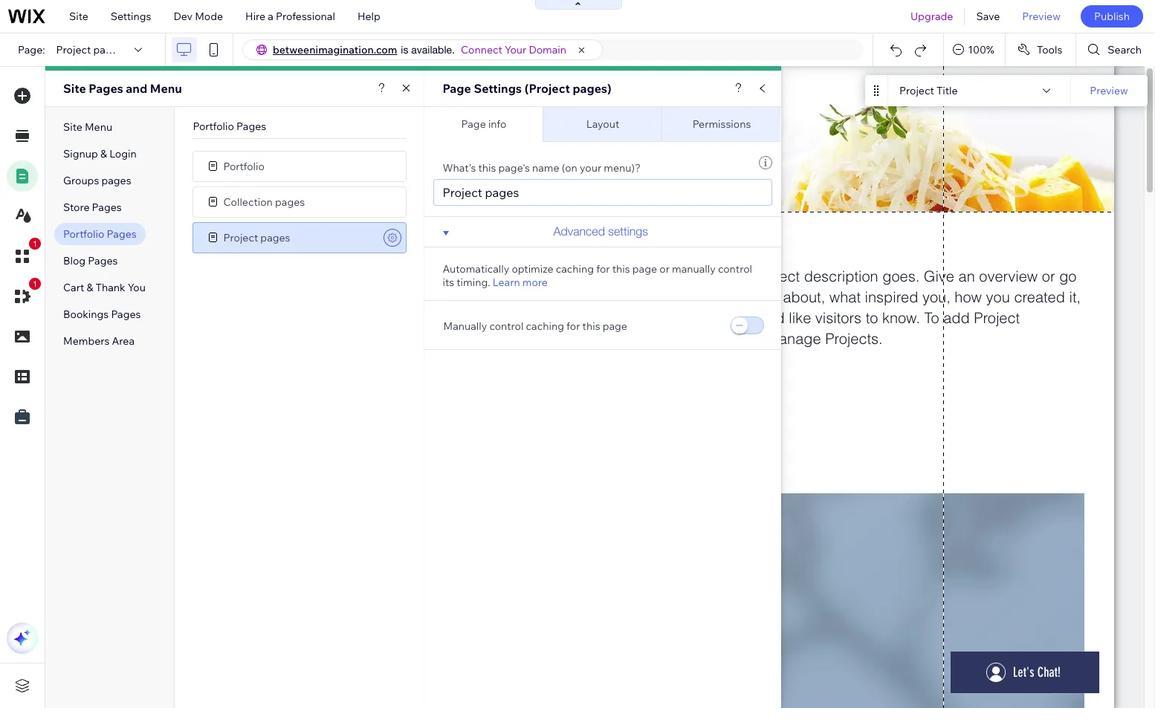 Task type: locate. For each thing, give the bounding box(es) containing it.
preview down "search" button
[[1091, 84, 1129, 97]]

collection
[[224, 195, 273, 209]]

& for cart
[[87, 281, 93, 295]]

0 horizontal spatial settings
[[111, 10, 151, 23]]

name
[[533, 161, 560, 175]]

1 vertical spatial 1 button
[[7, 278, 41, 312]]

1 horizontal spatial preview
[[1091, 84, 1129, 97]]

project pages
[[56, 43, 123, 57], [224, 231, 290, 244]]

site
[[69, 10, 88, 23], [63, 81, 86, 96], [63, 121, 82, 134]]

this left page's on the left top of the page
[[479, 161, 496, 175]]

1
[[33, 240, 37, 248], [33, 280, 37, 289]]

for down advanced settings
[[597, 263, 610, 276]]

0 vertical spatial for
[[597, 263, 610, 276]]

page inside 'automatically optimize caching for this page or manually control its timing.'
[[633, 263, 658, 276]]

1 vertical spatial 1
[[33, 280, 37, 289]]

1 for second 1 button from the bottom of the page
[[33, 240, 37, 248]]

or
[[660, 263, 670, 276]]

0 vertical spatial portfolio
[[193, 120, 234, 133]]

page settings (project pages)
[[443, 81, 612, 96]]

2 1 from the top
[[33, 280, 37, 289]]

project left title
[[900, 84, 935, 97]]

2 horizontal spatial this
[[613, 263, 631, 276]]

caching inside 'automatically optimize caching for this page or manually control its timing.'
[[556, 263, 594, 276]]

a
[[268, 10, 274, 23]]

1 horizontal spatial this
[[583, 320, 601, 333]]

menu up signup & login
[[85, 121, 112, 134]]

project pages down collection pages
[[224, 231, 290, 244]]

project pages up site pages and menu
[[56, 43, 123, 57]]

what's this page's name (on your menu)?
[[443, 161, 641, 175]]

project up site pages and menu
[[56, 43, 91, 57]]

this inside 'automatically optimize caching for this page or manually control its timing.'
[[613, 263, 631, 276]]

1 horizontal spatial menu
[[150, 81, 182, 96]]

1 horizontal spatial preview button
[[1081, 82, 1139, 100]]

0 horizontal spatial preview button
[[1012, 0, 1073, 33]]

1 vertical spatial project
[[900, 84, 935, 97]]

control right "manually"
[[490, 320, 524, 333]]

0 vertical spatial caching
[[556, 263, 594, 276]]

1 vertical spatial for
[[567, 320, 581, 333]]

1 1 button from the top
[[7, 238, 41, 272]]

1 vertical spatial caching
[[526, 320, 565, 333]]

this
[[479, 161, 496, 175], [613, 263, 631, 276], [583, 320, 601, 333]]

bookings
[[63, 308, 109, 321]]

0 vertical spatial page
[[443, 81, 472, 96]]

thank
[[96, 281, 125, 295]]

pages up site pages and menu
[[93, 43, 123, 57]]

1 for first 1 button from the bottom
[[33, 280, 37, 289]]

1 horizontal spatial project
[[224, 231, 258, 244]]

menu right and
[[150, 81, 182, 96]]

1 vertical spatial portfolio pages
[[63, 228, 137, 241]]

mode
[[195, 10, 223, 23]]

preview button
[[1012, 0, 1073, 33], [1081, 82, 1139, 100]]

site pages and menu
[[63, 81, 182, 96]]

1 button left cart
[[7, 278, 41, 312]]

learn
[[493, 276, 520, 289]]

& left login
[[100, 147, 107, 161]]

0 horizontal spatial control
[[490, 320, 524, 333]]

None text field
[[434, 179, 773, 206]]

info
[[489, 118, 507, 131]]

0 horizontal spatial preview
[[1023, 10, 1061, 23]]

page left or
[[633, 263, 658, 276]]

login
[[109, 147, 137, 161]]

domain
[[529, 43, 567, 57]]

1 button
[[7, 238, 41, 272], [7, 278, 41, 312]]

1 horizontal spatial for
[[597, 263, 610, 276]]

settings up 'info'
[[474, 81, 522, 96]]

page info
[[462, 118, 507, 131]]

control right manually
[[719, 263, 753, 276]]

control
[[719, 263, 753, 276], [490, 320, 524, 333]]

0 horizontal spatial portfolio pages
[[63, 228, 137, 241]]

1 horizontal spatial control
[[719, 263, 753, 276]]

100% button
[[945, 33, 1006, 66]]

collection pages
[[224, 195, 305, 209]]

this for automatically optimize caching for this page or manually control its timing.
[[613, 263, 631, 276]]

100%
[[969, 43, 995, 57]]

page for automatically optimize caching for this page or manually control its timing.
[[633, 263, 658, 276]]

control inside 'automatically optimize caching for this page or manually control its timing.'
[[719, 263, 753, 276]]

portfolio pages
[[193, 120, 266, 133], [63, 228, 137, 241]]

you
[[128, 281, 146, 295]]

page
[[633, 263, 658, 276], [603, 320, 628, 333]]

0 horizontal spatial project pages
[[56, 43, 123, 57]]

caching
[[556, 263, 594, 276], [526, 320, 565, 333]]

portfolio
[[193, 120, 234, 133], [224, 160, 265, 173], [63, 228, 104, 241]]

project down collection
[[224, 231, 258, 244]]

0 vertical spatial site
[[69, 10, 88, 23]]

project
[[56, 43, 91, 57], [900, 84, 935, 97], [224, 231, 258, 244]]

0 horizontal spatial &
[[87, 281, 93, 295]]

& right cart
[[87, 281, 93, 295]]

1 vertical spatial page
[[603, 320, 628, 333]]

blog
[[63, 254, 86, 268]]

0 horizontal spatial project
[[56, 43, 91, 57]]

0 horizontal spatial menu
[[85, 121, 112, 134]]

0 vertical spatial project
[[56, 43, 91, 57]]

1 1 from the top
[[33, 240, 37, 248]]

for
[[597, 263, 610, 276], [567, 320, 581, 333]]

this down 'automatically optimize caching for this page or manually control its timing.' at the top
[[583, 320, 601, 333]]

0 horizontal spatial for
[[567, 320, 581, 333]]

for inside 'automatically optimize caching for this page or manually control its timing.'
[[597, 263, 610, 276]]

cart
[[63, 281, 84, 295]]

project title
[[900, 84, 959, 97]]

switch
[[730, 316, 767, 337]]

pages
[[89, 81, 123, 96], [237, 120, 266, 133], [92, 201, 122, 214], [107, 228, 137, 241], [88, 254, 118, 268], [111, 308, 141, 321]]

menu
[[150, 81, 182, 96], [85, 121, 112, 134]]

page for page info
[[462, 118, 486, 131]]

1 button left the blog
[[7, 238, 41, 272]]

this down settings
[[613, 263, 631, 276]]

page down 'automatically optimize caching for this page or manually control its timing.' at the top
[[603, 320, 628, 333]]

caching for optimize
[[556, 263, 594, 276]]

1 horizontal spatial page
[[633, 263, 658, 276]]

area
[[112, 335, 135, 348]]

preview button down "search" button
[[1081, 82, 1139, 100]]

groups
[[63, 174, 99, 187]]

2 vertical spatial site
[[63, 121, 82, 134]]

permissions
[[693, 118, 752, 131]]

0 vertical spatial control
[[719, 263, 753, 276]]

learn more link
[[493, 276, 548, 289]]

page
[[443, 81, 472, 96], [462, 118, 486, 131]]

0 vertical spatial portfolio pages
[[193, 120, 266, 133]]

0 vertical spatial 1 button
[[7, 238, 41, 272]]

page left 'info'
[[462, 118, 486, 131]]

settings left dev
[[111, 10, 151, 23]]

0 vertical spatial preview
[[1023, 10, 1061, 23]]

automatically
[[443, 263, 510, 276]]

&
[[100, 147, 107, 161], [87, 281, 93, 295]]

1 vertical spatial project pages
[[224, 231, 290, 244]]

save button
[[966, 0, 1012, 33]]

store pages
[[63, 201, 122, 214]]

preview
[[1023, 10, 1061, 23], [1091, 84, 1129, 97]]

preview button up the tools button
[[1012, 0, 1073, 33]]

help
[[358, 10, 381, 23]]

preview up the tools button
[[1023, 10, 1061, 23]]

1 vertical spatial &
[[87, 281, 93, 295]]

save
[[977, 10, 1001, 23]]

settings
[[111, 10, 151, 23], [474, 81, 522, 96]]

1 horizontal spatial settings
[[474, 81, 522, 96]]

dev
[[174, 10, 193, 23]]

pages down login
[[101, 174, 131, 187]]

1 vertical spatial page
[[462, 118, 486, 131]]

0 horizontal spatial this
[[479, 161, 496, 175]]

and
[[126, 81, 147, 96]]

caching down advanced
[[556, 263, 594, 276]]

pages
[[93, 43, 123, 57], [101, 174, 131, 187], [275, 195, 305, 209], [261, 231, 290, 244]]

2 vertical spatial this
[[583, 320, 601, 333]]

0 vertical spatial 1
[[33, 240, 37, 248]]

hire
[[246, 10, 266, 23]]

site for site pages and menu
[[63, 81, 86, 96]]

0 vertical spatial menu
[[150, 81, 182, 96]]

page up 'page info'
[[443, 81, 472, 96]]

site for site menu
[[63, 121, 82, 134]]

1 vertical spatial site
[[63, 81, 86, 96]]

1 horizontal spatial &
[[100, 147, 107, 161]]

0 vertical spatial &
[[100, 147, 107, 161]]

1 vertical spatial this
[[613, 263, 631, 276]]

professional
[[276, 10, 335, 23]]

0 horizontal spatial page
[[603, 320, 628, 333]]

your
[[505, 43, 527, 57]]

1 horizontal spatial portfolio pages
[[193, 120, 266, 133]]

1 vertical spatial portfolio
[[224, 160, 265, 173]]

0 vertical spatial this
[[479, 161, 496, 175]]

0 vertical spatial page
[[633, 263, 658, 276]]

publish
[[1095, 10, 1131, 23]]

caching down more
[[526, 320, 565, 333]]

for down 'automatically optimize caching for this page or manually control its timing.' at the top
[[567, 320, 581, 333]]

manually
[[672, 263, 716, 276]]

page for page settings (project pages)
[[443, 81, 472, 96]]

manually control caching for this page
[[444, 320, 628, 333]]

members
[[63, 335, 110, 348]]



Task type: vqa. For each thing, say whether or not it's contained in the screenshot.
Help
yes



Task type: describe. For each thing, give the bounding box(es) containing it.
pages down collection pages
[[261, 231, 290, 244]]

2 vertical spatial project
[[224, 231, 258, 244]]

hire a professional
[[246, 10, 335, 23]]

automatically optimize caching for this page or manually control its timing.
[[443, 263, 753, 289]]

members area
[[63, 335, 135, 348]]

for for optimize
[[597, 263, 610, 276]]

layout
[[587, 118, 620, 131]]

is available. connect your domain
[[401, 43, 567, 57]]

(on
[[562, 161, 578, 175]]

2 1 button from the top
[[7, 278, 41, 312]]

is
[[401, 44, 409, 56]]

for for control
[[567, 320, 581, 333]]

0 vertical spatial settings
[[111, 10, 151, 23]]

2 vertical spatial portfolio
[[63, 228, 104, 241]]

1 vertical spatial settings
[[474, 81, 522, 96]]

0 vertical spatial preview button
[[1012, 0, 1073, 33]]

advanced
[[554, 225, 605, 238]]

2 horizontal spatial project
[[900, 84, 935, 97]]

(project
[[525, 81, 570, 96]]

connect
[[461, 43, 503, 57]]

1 vertical spatial menu
[[85, 121, 112, 134]]

& for signup
[[100, 147, 107, 161]]

pages right collection
[[275, 195, 305, 209]]

available.
[[412, 44, 455, 56]]

site for site
[[69, 10, 88, 23]]

blog pages
[[63, 254, 118, 268]]

title
[[937, 84, 959, 97]]

your
[[580, 161, 602, 175]]

caching for control
[[526, 320, 565, 333]]

its
[[443, 276, 455, 289]]

advanced settings
[[554, 225, 649, 238]]

1 vertical spatial preview button
[[1081, 82, 1139, 100]]

0 vertical spatial project pages
[[56, 43, 123, 57]]

betweenimagination.com
[[273, 43, 398, 57]]

pages)
[[573, 81, 612, 96]]

more
[[523, 276, 548, 289]]

manually
[[444, 320, 487, 333]]

site menu
[[63, 121, 112, 134]]

tools button
[[1006, 33, 1077, 66]]

1 vertical spatial preview
[[1091, 84, 1129, 97]]

menu)?
[[604, 161, 641, 175]]

what's
[[443, 161, 476, 175]]

upgrade
[[911, 10, 954, 23]]

timing.
[[457, 276, 491, 289]]

cart & thank you
[[63, 281, 146, 295]]

store
[[63, 201, 90, 214]]

publish button
[[1082, 5, 1144, 28]]

1 vertical spatial control
[[490, 320, 524, 333]]

optimize
[[512, 263, 554, 276]]

signup & login
[[63, 147, 137, 161]]

settings
[[609, 225, 649, 238]]

bookings pages
[[63, 308, 141, 321]]

1 horizontal spatial project pages
[[224, 231, 290, 244]]

groups pages
[[63, 174, 131, 187]]

page for manually control caching for this page
[[603, 320, 628, 333]]

learn more
[[493, 276, 548, 289]]

search button
[[1077, 33, 1156, 66]]

this for manually control caching for this page
[[583, 320, 601, 333]]

signup
[[63, 147, 98, 161]]

tools
[[1038, 43, 1063, 57]]

dev mode
[[174, 10, 223, 23]]

page's
[[499, 161, 530, 175]]

search
[[1109, 43, 1143, 57]]



